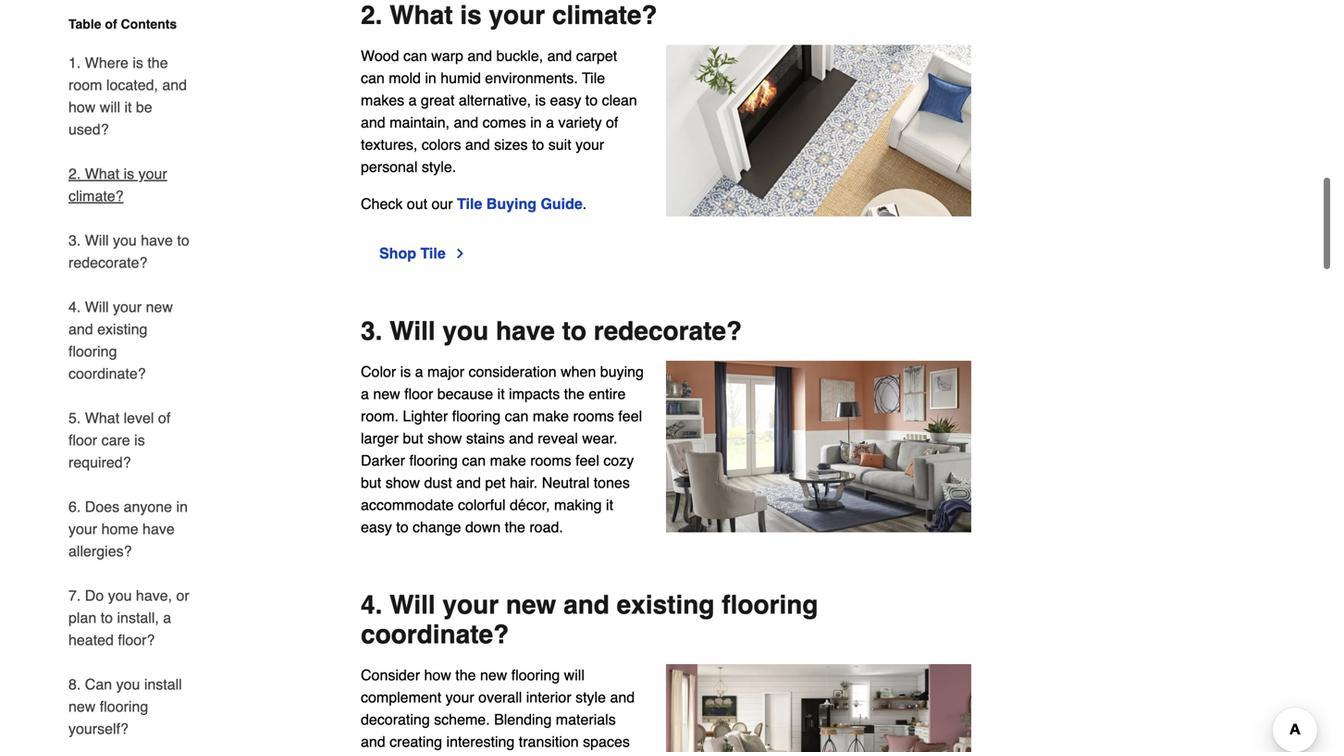 Task type: describe. For each thing, give the bounding box(es) containing it.
cozy
[[603, 452, 634, 469]]

0 horizontal spatial make
[[490, 452, 526, 469]]

shop tile
[[379, 245, 446, 262]]

1 horizontal spatial 4.
[[361, 590, 382, 620]]

humid
[[441, 69, 481, 86]]

scheme.
[[434, 711, 490, 728]]

to up variety
[[585, 91, 598, 109]]

interior
[[526, 689, 571, 706]]

colors
[[422, 136, 461, 153]]

your inside 6. does anyone in your home have allergies?
[[68, 520, 97, 537]]

your down "down"
[[443, 590, 499, 620]]

and left sizes
[[465, 136, 490, 153]]

is inside wood can warp and buckle, and carpet can mold in humid environments. tile makes a great alternative, is easy to clean and maintain, and comes in a variety of textures, colors and sizes to suit your personal style.
[[535, 91, 546, 109]]

floor inside 5. what level of floor care is required?
[[68, 432, 97, 449]]

1.
[[68, 54, 81, 71]]

of inside 5. what level of floor care is required?
[[158, 409, 170, 426]]

8. can you install new flooring yourself?
[[68, 676, 182, 737]]

0 vertical spatial feel
[[618, 407, 642, 425]]

is inside 5. what level of floor care is required?
[[134, 432, 145, 449]]

2. what is your climate? inside table of contents element
[[68, 165, 167, 204]]

0 vertical spatial have
[[141, 232, 173, 249]]

7. do you have, or plan to install, a heated floor?
[[68, 587, 189, 648]]

new down the 3. will you have to redecorate? link
[[146, 298, 173, 315]]

7. do you have, or plan to install, a heated floor? link
[[68, 574, 192, 662]]

environments.
[[485, 69, 578, 86]]

to down the 2. what is your climate? link
[[177, 232, 189, 249]]

wood can warp and buckle, and carpet can mold in humid environments. tile makes a great alternative, is easy to clean and maintain, and comes in a variety of textures, colors and sizes to suit your personal style.
[[361, 47, 637, 175]]

anyone
[[124, 498, 172, 515]]

your inside consider how the new flooring will complement your overall interior style and decorating scheme. blending materials and creating interesting transition spa
[[446, 689, 474, 706]]

table of contents element
[[54, 15, 192, 752]]

darker
[[361, 452, 405, 469]]

a down color
[[361, 385, 369, 402]]

suit
[[548, 136, 571, 153]]

of inside wood can warp and buckle, and carpet can mold in humid environments. tile makes a great alternative, is easy to clean and maintain, and comes in a variety of textures, colors and sizes to suit your personal style.
[[606, 114, 618, 131]]

buckle,
[[496, 47, 543, 64]]

be
[[136, 99, 152, 116]]

making
[[554, 496, 602, 513]]

1 horizontal spatial 2. what is your climate?
[[361, 0, 657, 30]]

home
[[101, 520, 138, 537]]

the inside 1. where is the room located, and how will it be used?
[[147, 54, 168, 71]]

0 vertical spatial of
[[105, 17, 117, 31]]

coordinate? inside 4. will your new and existing flooring coordinate? link
[[68, 365, 146, 382]]

0 horizontal spatial tile
[[420, 245, 446, 262]]

can down stains
[[462, 452, 486, 469]]

3. inside table of contents element
[[68, 232, 81, 249]]

where
[[85, 54, 129, 71]]

can down wood
[[361, 69, 385, 86]]

1 vertical spatial have
[[496, 316, 555, 346]]

it inside 1. where is the room located, and how will it be used?
[[124, 99, 132, 116]]

will down the 2. what is your climate? link
[[85, 232, 109, 249]]

variety
[[558, 114, 602, 131]]

lighter
[[403, 407, 448, 425]]

and right stains
[[509, 430, 534, 447]]

can down 'impacts'
[[505, 407, 529, 425]]

floor inside color is a major consideration when buying a new floor because it impacts the entire room. lighter flooring can make rooms feel larger but show stains and reveal wear. darker flooring can make rooms feel cozy but show dust and pet hair. neutral tones accommodate colorful décor, making it easy to change down the road.
[[404, 385, 433, 402]]

and up style on the bottom of the page
[[563, 590, 610, 620]]

style.
[[422, 158, 456, 175]]

the inside consider how the new flooring will complement your overall interior style and decorating scheme. blending materials and creating interesting transition spa
[[455, 666, 476, 684]]

entire
[[589, 385, 626, 402]]

check
[[361, 195, 403, 212]]

what for the 2. what is your climate? link
[[85, 165, 119, 182]]

1 vertical spatial it
[[497, 385, 505, 402]]

buying
[[600, 363, 644, 380]]

the down when
[[564, 385, 585, 402]]

tile inside wood can warp and buckle, and carpet can mold in humid environments. tile makes a great alternative, is easy to clean and maintain, and comes in a variety of textures, colors and sizes to suit your personal style.
[[582, 69, 605, 86]]

blending
[[494, 711, 552, 728]]

to left suit on the left of the page
[[532, 136, 544, 153]]

new inside consider how the new flooring will complement your overall interior style and decorating scheme. blending materials and creating interesting transition spa
[[480, 666, 507, 684]]

level
[[124, 409, 154, 426]]

allergies?
[[68, 543, 132, 560]]

have inside 6. does anyone in your home have allergies?
[[142, 520, 175, 537]]

flooring inside consider how the new flooring will complement your overall interior style and decorating scheme. blending materials and creating interesting transition spa
[[511, 666, 560, 684]]

dust
[[424, 474, 452, 491]]

to inside color is a major consideration when buying a new floor because it impacts the entire room. lighter flooring can make rooms feel larger but show stains and reveal wear. darker flooring can make rooms feel cozy but show dust and pet hair. neutral tones accommodate colorful décor, making it easy to change down the road.
[[396, 518, 408, 536]]

shop tile link
[[379, 242, 468, 265]]

because
[[437, 385, 493, 402]]

how inside consider how the new flooring will complement your overall interior style and decorating scheme. blending materials and creating interesting transition spa
[[424, 666, 451, 684]]

check out our tile buying guide .
[[361, 195, 587, 212]]

textures,
[[361, 136, 418, 153]]

tones
[[594, 474, 630, 491]]

a up maintain,
[[408, 91, 417, 109]]

color
[[361, 363, 396, 380]]

is up warp on the left
[[460, 0, 482, 30]]

1 vertical spatial feel
[[575, 452, 599, 469]]

3. will you have to redecorate? link
[[68, 218, 192, 285]]

0 vertical spatial 2.
[[361, 0, 382, 30]]

1 horizontal spatial rooms
[[573, 407, 614, 425]]

change
[[413, 518, 461, 536]]

guide
[[541, 195, 583, 212]]

tile buying guide link
[[457, 195, 583, 212]]

to up when
[[562, 316, 586, 346]]

is inside the 2. what is your climate? link
[[124, 165, 134, 182]]

a left major
[[415, 363, 423, 380]]

1. where is the room located, and how will it be used? link
[[68, 41, 192, 152]]

your down the 3. will you have to redecorate? link
[[113, 298, 142, 315]]

maintain,
[[390, 114, 450, 131]]

is inside 1. where is the room located, and how will it be used?
[[133, 54, 143, 71]]

decorating
[[361, 711, 430, 728]]

comes
[[483, 114, 526, 131]]

yourself?
[[68, 720, 129, 737]]

will inside consider how the new flooring will complement your overall interior style and decorating scheme. blending materials and creating interesting transition spa
[[564, 666, 585, 684]]

and up colors
[[454, 114, 478, 131]]

heated
[[68, 631, 114, 648]]

5.
[[68, 409, 81, 426]]

4. will your new and existing flooring coordinate? link
[[68, 285, 192, 396]]

is inside color is a major consideration when buying a new floor because it impacts the entire room. lighter flooring can make rooms feel larger but show stains and reveal wear. darker flooring can make rooms feel cozy but show dust and pet hair. neutral tones accommodate colorful décor, making it easy to change down the road.
[[400, 363, 411, 380]]

plan
[[68, 609, 96, 626]]

complement
[[361, 689, 441, 706]]

table of contents
[[68, 17, 177, 31]]

mold
[[389, 69, 421, 86]]

1 horizontal spatial climate?
[[552, 0, 657, 30]]

1 vertical spatial 3. will you have to redecorate?
[[361, 316, 742, 346]]

you for 7. do you have, or plan to install, a heated floor? link
[[108, 587, 132, 604]]

1 horizontal spatial tile
[[457, 195, 482, 212]]

required?
[[68, 454, 131, 471]]

install
[[144, 676, 182, 693]]

used?
[[68, 121, 109, 138]]

great
[[421, 91, 455, 109]]

you for the 3. will you have to redecorate? link
[[113, 232, 137, 249]]

2. what is your climate? link
[[68, 152, 192, 218]]

the down décor, at the left of page
[[505, 518, 525, 536]]

reveal
[[538, 430, 578, 447]]

3. will you have to redecorate? inside table of contents element
[[68, 232, 189, 271]]

shop
[[379, 245, 416, 262]]

will down the 3. will you have to redecorate? link
[[85, 298, 109, 315]]

neutral
[[542, 474, 590, 491]]



Task type: vqa. For each thing, say whether or not it's contained in the screenshot.
bottommost floor
yes



Task type: locate. For each thing, give the bounding box(es) containing it.
0 horizontal spatial of
[[105, 17, 117, 31]]

climate? up carpet
[[552, 0, 657, 30]]

new inside color is a major consideration when buying a new floor because it impacts the entire room. lighter flooring can make rooms feel larger but show stains and reveal wear. darker flooring can make rooms feel cozy but show dust and pet hair. neutral tones accommodate colorful décor, making it easy to change down the road.
[[373, 385, 400, 402]]

1 vertical spatial make
[[490, 452, 526, 469]]

and right style on the bottom of the page
[[610, 689, 635, 706]]

show up accommodate
[[385, 474, 420, 491]]

what for 5. what level of floor care is required? link
[[85, 409, 119, 426]]

climate? up the 3. will you have to redecorate? link
[[68, 187, 124, 204]]

2. down used?
[[68, 165, 81, 182]]

0 horizontal spatial 3. will you have to redecorate?
[[68, 232, 189, 271]]

0 horizontal spatial 3.
[[68, 232, 81, 249]]

table
[[68, 17, 101, 31]]

coordinate?
[[68, 365, 146, 382], [361, 620, 509, 649]]

1 horizontal spatial existing
[[617, 590, 715, 620]]

1 vertical spatial rooms
[[530, 452, 571, 469]]

how
[[68, 99, 96, 116], [424, 666, 451, 684]]

1 horizontal spatial floor
[[404, 385, 433, 402]]

consider how the new flooring will complement your overall interior style and decorating scheme. blending materials and creating interesting transition spa
[[361, 666, 635, 752]]

3. up color
[[361, 316, 382, 346]]

0 horizontal spatial 4. will your new and existing flooring coordinate?
[[68, 298, 173, 382]]

2. inside table of contents element
[[68, 165, 81, 182]]

makes
[[361, 91, 404, 109]]

0 horizontal spatial will
[[100, 99, 120, 116]]

located,
[[106, 76, 158, 93]]

2. what is your climate?
[[361, 0, 657, 30], [68, 165, 167, 204]]

0 horizontal spatial 2. what is your climate?
[[68, 165, 167, 204]]

clean
[[602, 91, 637, 109]]

the up located,
[[147, 54, 168, 71]]

to inside the "7. do you have, or plan to install, a heated floor?"
[[101, 609, 113, 626]]

flooring
[[68, 343, 117, 360], [452, 407, 501, 425], [409, 452, 458, 469], [722, 590, 818, 620], [511, 666, 560, 684], [100, 698, 148, 715]]

0 vertical spatial redecorate?
[[68, 254, 147, 271]]

easy inside color is a major consideration when buying a new floor because it impacts the entire room. lighter flooring can make rooms feel larger but show stains and reveal wear. darker flooring can make rooms feel cozy but show dust and pet hair. neutral tones accommodate colorful décor, making it easy to change down the road.
[[361, 518, 392, 536]]

you right can
[[116, 676, 140, 693]]

your up scheme.
[[446, 689, 474, 706]]

and up colorful
[[456, 474, 481, 491]]

is down environments.
[[535, 91, 546, 109]]

7.
[[68, 587, 81, 604]]

how inside 1. where is the room located, and how will it be used?
[[68, 99, 96, 116]]

colorful
[[458, 496, 506, 513]]

flooring inside 8. can you install new flooring yourself?
[[100, 698, 148, 715]]

2. up wood
[[361, 0, 382, 30]]

and down makes
[[361, 114, 385, 131]]

2 vertical spatial in
[[176, 498, 188, 515]]

1 horizontal spatial of
[[158, 409, 170, 426]]

room
[[68, 76, 102, 93]]

2 vertical spatial of
[[158, 409, 170, 426]]

3.
[[68, 232, 81, 249], [361, 316, 382, 346]]

1 vertical spatial climate?
[[68, 187, 124, 204]]

0 vertical spatial it
[[124, 99, 132, 116]]

existing
[[97, 321, 147, 338], [617, 590, 715, 620]]

floor up lighter
[[404, 385, 433, 402]]

floor
[[404, 385, 433, 402], [68, 432, 97, 449]]

feel down entire
[[618, 407, 642, 425]]

1 vertical spatial will
[[564, 666, 585, 684]]

8.
[[68, 676, 81, 693]]

have down anyone
[[142, 520, 175, 537]]

easy inside wood can warp and buckle, and carpet can mold in humid environments. tile makes a great alternative, is easy to clean and maintain, and comes in a variety of textures, colors and sizes to suit your personal style.
[[550, 91, 581, 109]]

out
[[407, 195, 427, 212]]

0 vertical spatial tile
[[582, 69, 605, 86]]

is down 1. where is the room located, and how will it be used? link
[[124, 165, 134, 182]]

color is a major consideration when buying a new floor because it impacts the entire room. lighter flooring can make rooms feel larger but show stains and reveal wear. darker flooring can make rooms feel cozy but show dust and pet hair. neutral tones accommodate colorful décor, making it easy to change down the road.
[[361, 363, 644, 536]]

1 vertical spatial 4. will your new and existing flooring coordinate?
[[361, 590, 818, 649]]

in up great
[[425, 69, 436, 86]]

1 vertical spatial in
[[530, 114, 542, 131]]

style
[[575, 689, 606, 706]]

new up overall
[[480, 666, 507, 684]]

0 vertical spatial how
[[68, 99, 96, 116]]

consider
[[361, 666, 420, 684]]

is right color
[[400, 363, 411, 380]]

0 horizontal spatial rooms
[[530, 452, 571, 469]]

but
[[403, 430, 423, 447], [361, 474, 381, 491]]

and inside 1. where is the room located, and how will it be used?
[[162, 76, 187, 93]]

4. will your new and existing flooring coordinate? up the level
[[68, 298, 173, 382]]

1 horizontal spatial in
[[425, 69, 436, 86]]

new down the 8. on the left bottom of page
[[68, 698, 96, 715]]

1 vertical spatial easy
[[361, 518, 392, 536]]

warp
[[431, 47, 463, 64]]

pet
[[485, 474, 506, 491]]

0 vertical spatial 4.
[[68, 298, 81, 315]]

4. down the 3. will you have to redecorate? link
[[68, 298, 81, 315]]

0 vertical spatial rooms
[[573, 407, 614, 425]]

0 horizontal spatial feel
[[575, 452, 599, 469]]

road.
[[529, 518, 563, 536]]

1 horizontal spatial 2.
[[361, 0, 382, 30]]

personal
[[361, 158, 418, 175]]

to down accommodate
[[396, 518, 408, 536]]

1 horizontal spatial 3. will you have to redecorate?
[[361, 316, 742, 346]]

2. what is your climate? up buckle,
[[361, 0, 657, 30]]

what inside 5. what level of floor care is required?
[[85, 409, 119, 426]]

floor down 5.
[[68, 432, 97, 449]]

stains
[[466, 430, 505, 447]]

make up pet
[[490, 452, 526, 469]]

4. up consider
[[361, 590, 382, 620]]

make up reveal
[[533, 407, 569, 425]]

0 vertical spatial coordinate?
[[68, 365, 146, 382]]

how down room
[[68, 99, 96, 116]]

1 vertical spatial 4.
[[361, 590, 382, 620]]

0 horizontal spatial but
[[361, 474, 381, 491]]

is down the level
[[134, 432, 145, 449]]

0 vertical spatial 3.
[[68, 232, 81, 249]]

or
[[176, 587, 189, 604]]

0 horizontal spatial climate?
[[68, 187, 124, 204]]

0 horizontal spatial 4.
[[68, 298, 81, 315]]

of down clean
[[606, 114, 618, 131]]

a up suit on the left of the page
[[546, 114, 554, 131]]

redecorate? down the 2. what is your climate? link
[[68, 254, 147, 271]]

tile left chevron right icon on the left top of page
[[420, 245, 446, 262]]

show down lighter
[[427, 430, 462, 447]]

our
[[432, 195, 453, 212]]

0 vertical spatial show
[[427, 430, 462, 447]]

coordinate? up consider
[[361, 620, 509, 649]]

have up "consideration"
[[496, 316, 555, 346]]

consideration
[[469, 363, 557, 380]]

alternative,
[[459, 91, 531, 109]]

down
[[465, 518, 501, 536]]

1 vertical spatial 2.
[[68, 165, 81, 182]]

4. inside table of contents element
[[68, 298, 81, 315]]

larger
[[361, 430, 399, 447]]

of right table
[[105, 17, 117, 31]]

redecorate? inside table of contents element
[[68, 254, 147, 271]]

tile down carpet
[[582, 69, 605, 86]]

0 horizontal spatial coordinate?
[[68, 365, 146, 382]]

0 vertical spatial 2. what is your climate?
[[361, 0, 657, 30]]

1 horizontal spatial 4. will your new and existing flooring coordinate?
[[361, 590, 818, 649]]

feel
[[618, 407, 642, 425], [575, 452, 599, 469]]

1 vertical spatial floor
[[68, 432, 97, 449]]

it
[[124, 99, 132, 116], [497, 385, 505, 402], [606, 496, 613, 513]]

2 vertical spatial what
[[85, 409, 119, 426]]

you right do
[[108, 587, 132, 604]]

have down the 2. what is your climate? link
[[141, 232, 173, 249]]

a inside the "7. do you have, or plan to install, a heated floor?"
[[163, 609, 171, 626]]

.
[[583, 195, 587, 212]]

will up consider
[[390, 590, 435, 620]]

1 horizontal spatial it
[[497, 385, 505, 402]]

2.
[[361, 0, 382, 30], [68, 165, 81, 182]]

in
[[425, 69, 436, 86], [530, 114, 542, 131], [176, 498, 188, 515]]

new inside 8. can you install new flooring yourself?
[[68, 698, 96, 715]]

0 vertical spatial easy
[[550, 91, 581, 109]]

and right located,
[[162, 76, 187, 93]]

0 horizontal spatial 2.
[[68, 165, 81, 182]]

1 horizontal spatial coordinate?
[[361, 620, 509, 649]]

1 horizontal spatial easy
[[550, 91, 581, 109]]

existing inside table of contents element
[[97, 321, 147, 338]]

new up room. at the bottom left
[[373, 385, 400, 402]]

it down "consideration"
[[497, 385, 505, 402]]

1 vertical spatial how
[[424, 666, 451, 684]]

how up 'complement' at bottom
[[424, 666, 451, 684]]

0 vertical spatial in
[[425, 69, 436, 86]]

0 horizontal spatial how
[[68, 99, 96, 116]]

redecorate? up buying
[[594, 316, 742, 346]]

when
[[561, 363, 596, 380]]

1 horizontal spatial feel
[[618, 407, 642, 425]]

2 vertical spatial tile
[[420, 245, 446, 262]]

1 horizontal spatial show
[[427, 430, 462, 447]]

1 vertical spatial redecorate?
[[594, 316, 742, 346]]

0 vertical spatial what
[[390, 0, 453, 30]]

0 vertical spatial but
[[403, 430, 423, 447]]

1 vertical spatial tile
[[457, 195, 482, 212]]

2 horizontal spatial it
[[606, 496, 613, 513]]

is up located,
[[133, 54, 143, 71]]

do
[[85, 587, 104, 604]]

and
[[467, 47, 492, 64], [547, 47, 572, 64], [162, 76, 187, 93], [361, 114, 385, 131], [454, 114, 478, 131], [465, 136, 490, 153], [68, 321, 93, 338], [509, 430, 534, 447], [456, 474, 481, 491], [563, 590, 610, 620], [610, 689, 635, 706], [361, 733, 385, 750]]

2. what is your climate? down used?
[[68, 165, 167, 204]]

0 horizontal spatial show
[[385, 474, 420, 491]]

you up major
[[443, 316, 489, 346]]

3. down the 2. what is your climate? link
[[68, 232, 81, 249]]

3. will you have to redecorate?
[[68, 232, 189, 271], [361, 316, 742, 346]]

will up used?
[[100, 99, 120, 116]]

can
[[85, 676, 112, 693]]

contents
[[121, 17, 177, 31]]

8. can you install new flooring yourself? link
[[68, 662, 192, 751]]

0 horizontal spatial redecorate?
[[68, 254, 147, 271]]

3. will you have to redecorate? down the 2. what is your climate? link
[[68, 232, 189, 271]]

0 vertical spatial existing
[[97, 321, 147, 338]]

your up buckle,
[[489, 0, 545, 30]]

new down road.
[[506, 590, 556, 620]]

1 vertical spatial of
[[606, 114, 618, 131]]

have,
[[136, 587, 172, 604]]

care
[[101, 432, 130, 449]]

does
[[85, 498, 119, 515]]

overall
[[478, 689, 522, 706]]

carpet
[[576, 47, 617, 64]]

1 horizontal spatial will
[[564, 666, 585, 684]]

1 horizontal spatial but
[[403, 430, 423, 447]]

rooms up wear.
[[573, 407, 614, 425]]

1 vertical spatial show
[[385, 474, 420, 491]]

will up major
[[390, 316, 435, 346]]

your inside wood can warp and buckle, and carpet can mold in humid environments. tile makes a great alternative, is easy to clean and maintain, and comes in a variety of textures, colors and sizes to suit your personal style.
[[575, 136, 604, 153]]

buying
[[486, 195, 537, 212]]

0 vertical spatial will
[[100, 99, 120, 116]]

tile right our
[[457, 195, 482, 212]]

will
[[85, 232, 109, 249], [85, 298, 109, 315], [390, 316, 435, 346], [390, 590, 435, 620]]

1 vertical spatial but
[[361, 474, 381, 491]]

0 vertical spatial make
[[533, 407, 569, 425]]

impacts
[[509, 385, 560, 402]]

have
[[141, 232, 173, 249], [496, 316, 555, 346], [142, 520, 175, 537]]

1 vertical spatial 2. what is your climate?
[[68, 165, 167, 204]]

0 vertical spatial 4. will your new and existing flooring coordinate?
[[68, 298, 173, 382]]

you for 8. can you install new flooring yourself? 'link'
[[116, 676, 140, 693]]

install,
[[117, 609, 159, 626]]

1 horizontal spatial 3.
[[361, 316, 382, 346]]

you inside 8. can you install new flooring yourself?
[[116, 676, 140, 693]]

rooms down reveal
[[530, 452, 571, 469]]

what up warp on the left
[[390, 0, 453, 30]]

you inside the "7. do you have, or plan to install, a heated floor?"
[[108, 587, 132, 604]]

4. will your new and existing flooring coordinate? inside table of contents element
[[68, 298, 173, 382]]

creating
[[390, 733, 442, 750]]

it left be
[[124, 99, 132, 116]]

1 horizontal spatial make
[[533, 407, 569, 425]]

1. where is the room located, and how will it be used?
[[68, 54, 187, 138]]

feel down wear.
[[575, 452, 599, 469]]

2 horizontal spatial in
[[530, 114, 542, 131]]

4. will your new and existing flooring coordinate? up style on the bottom of the page
[[361, 590, 818, 649]]

chevron right image
[[453, 246, 468, 261]]

1 vertical spatial coordinate?
[[361, 620, 509, 649]]

a living room with coral walls, navy curtains, a navy floral rug and heathered oak floors. image
[[666, 361, 971, 532]]

and down decorating on the bottom
[[361, 733, 385, 750]]

2 horizontal spatial tile
[[582, 69, 605, 86]]

the
[[147, 54, 168, 71], [564, 385, 585, 402], [505, 518, 525, 536], [455, 666, 476, 684]]

in inside 6. does anyone in your home have allergies?
[[176, 498, 188, 515]]

climate? inside table of contents element
[[68, 187, 124, 204]]

interesting
[[446, 733, 515, 750]]

0 vertical spatial climate?
[[552, 0, 657, 30]]

materials
[[556, 711, 616, 728]]

5. what level of floor care is required? link
[[68, 396, 192, 485]]

can up mold
[[403, 47, 427, 64]]

room.
[[361, 407, 399, 425]]

1 vertical spatial 3.
[[361, 316, 382, 346]]

an overhead shot of a living room with a fireplace, sisal rug and spanish tile in blue and beige. image
[[666, 45, 971, 217]]

in right anyone
[[176, 498, 188, 515]]

0 horizontal spatial in
[[176, 498, 188, 515]]

to
[[585, 91, 598, 109], [532, 136, 544, 153], [177, 232, 189, 249], [562, 316, 586, 346], [396, 518, 408, 536], [101, 609, 113, 626]]

6. does anyone in your home have allergies?
[[68, 498, 188, 560]]

1 horizontal spatial how
[[424, 666, 451, 684]]

but down lighter
[[403, 430, 423, 447]]

hair.
[[510, 474, 538, 491]]

you down the 2. what is your climate? link
[[113, 232, 137, 249]]

your down be
[[138, 165, 167, 182]]

will inside 1. where is the room located, and how will it be used?
[[100, 99, 120, 116]]

sizes
[[494, 136, 528, 153]]

a down the have,
[[163, 609, 171, 626]]

6.
[[68, 498, 81, 515]]

what
[[390, 0, 453, 30], [85, 165, 119, 182], [85, 409, 119, 426]]

an open living room and kitchen with rose-painted walls, light furniture and wood floors. image
[[666, 664, 971, 752]]

easy
[[550, 91, 581, 109], [361, 518, 392, 536]]

5. what level of floor care is required?
[[68, 409, 170, 471]]

of right the level
[[158, 409, 170, 426]]

and up humid
[[467, 47, 492, 64]]

can
[[403, 47, 427, 64], [361, 69, 385, 86], [505, 407, 529, 425], [462, 452, 486, 469]]

will up style on the bottom of the page
[[564, 666, 585, 684]]

wear.
[[582, 430, 617, 447]]

but down darker
[[361, 474, 381, 491]]

and up environments.
[[547, 47, 572, 64]]

the up scheme.
[[455, 666, 476, 684]]

a
[[408, 91, 417, 109], [546, 114, 554, 131], [415, 363, 423, 380], [361, 385, 369, 402], [163, 609, 171, 626]]

2 vertical spatial it
[[606, 496, 613, 513]]

1 horizontal spatial redecorate?
[[594, 316, 742, 346]]

2 vertical spatial have
[[142, 520, 175, 537]]

what down used?
[[85, 165, 119, 182]]

your down variety
[[575, 136, 604, 153]]

0 vertical spatial floor
[[404, 385, 433, 402]]

and up 5.
[[68, 321, 93, 338]]

0 horizontal spatial it
[[124, 99, 132, 116]]

to right plan
[[101, 609, 113, 626]]

0 horizontal spatial easy
[[361, 518, 392, 536]]

2 horizontal spatial of
[[606, 114, 618, 131]]

3. will you have to redecorate? up when
[[361, 316, 742, 346]]

1 vertical spatial what
[[85, 165, 119, 182]]

major
[[427, 363, 464, 380]]



